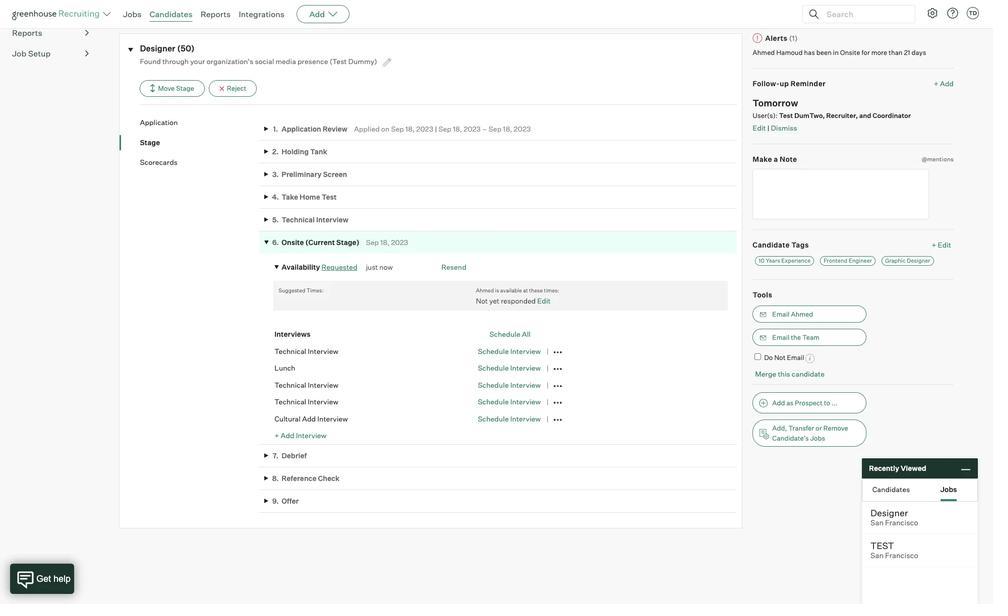 Task type: locate. For each thing, give the bounding box(es) containing it.
2 vertical spatial designer
[[871, 508, 909, 519]]

technical interview down "interviews" at bottom left
[[275, 347, 339, 356]]

2 vertical spatial jobs
[[941, 485, 958, 494]]

10 years experience link
[[756, 256, 815, 266]]

stage link
[[140, 138, 259, 147]]

francisco inside designer san francisco
[[886, 519, 919, 528]]

1 | from the left
[[768, 124, 770, 132]]

san inside test san francisco
[[871, 552, 884, 561]]

2 francisco from the top
[[886, 552, 919, 561]]

1 vertical spatial email
[[773, 334, 790, 342]]

1 vertical spatial francisco
[[886, 552, 919, 561]]

add, transfer or remove candidate's jobs button
[[753, 420, 867, 447]]

these
[[529, 287, 543, 294]]

2 vertical spatial +
[[275, 432, 279, 440]]

job setup link
[[12, 48, 89, 60]]

3 technical interview from the top
[[275, 398, 339, 406]]

+
[[934, 79, 939, 88], [932, 241, 937, 249], [275, 432, 279, 440]]

greenhouse recruiting image
[[12, 8, 103, 20]]

designer san francisco
[[871, 508, 919, 528]]

0 vertical spatial edit link
[[753, 124, 766, 132]]

0 vertical spatial francisco
[[886, 519, 919, 528]]

merge this candidate link
[[756, 370, 825, 378]]

0 vertical spatial onsite
[[841, 48, 861, 57]]

schedule all link
[[490, 330, 531, 339]]

reject button
[[209, 80, 257, 97]]

reference
[[282, 474, 317, 483]]

debrief
[[282, 452, 307, 460]]

0 vertical spatial reports link
[[201, 9, 231, 19]]

candidates link
[[150, 9, 193, 19]]

1 vertical spatial designer
[[907, 257, 931, 264]]

3 schedule interview from the top
[[478, 381, 541, 389]]

sep
[[391, 124, 404, 133], [439, 124, 452, 133], [489, 124, 502, 133], [366, 238, 379, 247]]

0 horizontal spatial stage
[[140, 138, 160, 147]]

| for tomorrow
[[768, 124, 770, 132]]

edit link down the times:
[[538, 297, 551, 305]]

san
[[871, 519, 884, 528], [871, 552, 884, 561]]

onsite right 6.
[[282, 238, 304, 247]]

5 schedule interview link from the top
[[478, 415, 541, 423]]

edit
[[753, 124, 766, 132], [938, 241, 952, 249], [538, 297, 551, 305]]

2023 left –
[[464, 124, 481, 133]]

0 vertical spatial jobs
[[123, 9, 142, 19]]

requested button
[[322, 263, 358, 272]]

tab list containing candidates
[[863, 479, 978, 502]]

0 vertical spatial reports
[[201, 9, 231, 19]]

scorecards link
[[140, 157, 259, 167]]

+ add
[[934, 79, 954, 88]]

test up dismiss link
[[780, 111, 793, 119]]

1 horizontal spatial reports
[[201, 9, 231, 19]]

candidate
[[753, 241, 790, 249]]

application up 2. holding tank
[[282, 124, 321, 133]]

@mentions
[[922, 155, 954, 163]]

san down designer san francisco on the right bottom of the page
[[871, 552, 884, 561]]

ahmed up the
[[791, 310, 814, 318]]

0 vertical spatial +
[[934, 79, 939, 88]]

18,
[[406, 124, 415, 133], [453, 124, 462, 133], [503, 124, 512, 133], [381, 238, 390, 247]]

take
[[282, 193, 298, 201]]

2 horizontal spatial edit
[[938, 241, 952, 249]]

francisco up test san francisco
[[886, 519, 919, 528]]

1 horizontal spatial |
[[768, 124, 770, 132]]

reminder
[[791, 79, 826, 88]]

0 horizontal spatial |
[[435, 124, 437, 133]]

email ahmed
[[773, 310, 814, 318]]

+ for + add
[[934, 79, 939, 88]]

ahmed for for
[[753, 48, 775, 57]]

up
[[780, 79, 789, 88]]

1 vertical spatial reports
[[12, 28, 42, 38]]

designer up found
[[140, 43, 176, 53]]

0 horizontal spatial not
[[476, 297, 488, 305]]

2 vertical spatial email
[[787, 354, 805, 362]]

check
[[318, 474, 340, 483]]

1 vertical spatial edit link
[[538, 297, 551, 305]]

1 horizontal spatial stage
[[176, 84, 194, 92]]

1 vertical spatial san
[[871, 552, 884, 561]]

ahmed for not
[[476, 287, 494, 294]]

1 horizontal spatial job
[[134, 5, 147, 14]]

email left the
[[773, 334, 790, 342]]

1 san from the top
[[871, 519, 884, 528]]

2 vertical spatial edit
[[538, 297, 551, 305]]

is
[[495, 287, 499, 294]]

0 vertical spatial designer
[[140, 43, 176, 53]]

1 vertical spatial ahmed
[[476, 287, 494, 294]]

dumtwo,
[[795, 111, 825, 119]]

0 vertical spatial candidates
[[150, 9, 193, 19]]

designer inside designer san francisco
[[871, 508, 909, 519]]

technical down "interviews" at bottom left
[[275, 347, 306, 356]]

0 horizontal spatial onsite
[[282, 238, 304, 247]]

4 schedule interview from the top
[[478, 398, 541, 406]]

make
[[753, 155, 773, 163]]

cultural
[[275, 415, 301, 423]]

0 horizontal spatial job
[[12, 49, 26, 59]]

add inside popup button
[[309, 9, 325, 19]]

ahmed inside ahmed is available at these times: not yet responded edit
[[476, 287, 494, 294]]

0 vertical spatial san
[[871, 519, 884, 528]]

details link
[[213, 5, 236, 20]]

technical down lunch
[[275, 381, 306, 389]]

1 horizontal spatial edit link
[[753, 124, 766, 132]]

email up email the team
[[773, 310, 790, 318]]

stage up scorecards
[[140, 138, 160, 147]]

| inside tomorrow user(s): test dumtwo, recruiter, and coordinator edit | dismiss
[[768, 124, 770, 132]]

2 schedule interview from the top
[[478, 364, 541, 372]]

configure image
[[927, 7, 939, 19]]

technical interview
[[275, 347, 339, 356], [275, 381, 339, 389], [275, 398, 339, 406]]

hamoud
[[777, 48, 803, 57]]

1 horizontal spatial test
[[780, 111, 793, 119]]

experience
[[782, 257, 811, 264]]

san up test
[[871, 519, 884, 528]]

2 vertical spatial technical interview
[[275, 398, 339, 406]]

job
[[134, 5, 147, 14], [12, 49, 26, 59]]

francisco down designer san francisco on the right bottom of the page
[[886, 552, 919, 561]]

None text field
[[753, 169, 930, 220]]

5.
[[272, 215, 279, 224]]

9. offer
[[272, 497, 299, 506]]

0 vertical spatial not
[[476, 297, 488, 305]]

san inside designer san francisco
[[871, 519, 884, 528]]

0 horizontal spatial reports link
[[12, 27, 89, 39]]

0 vertical spatial email
[[773, 310, 790, 318]]

1 vertical spatial reports link
[[12, 27, 89, 39]]

candidates
[[150, 9, 193, 19], [873, 485, 910, 494]]

@mentions link
[[922, 154, 954, 164]]

0 horizontal spatial jobs
[[123, 9, 142, 19]]

on
[[119, 5, 129, 14]]

add for cultural add interview
[[302, 415, 316, 423]]

1 vertical spatial +
[[932, 241, 937, 249]]

suggested
[[279, 287, 306, 294]]

email up merge this candidate
[[787, 354, 805, 362]]

candidate's
[[773, 435, 809, 443]]

do
[[765, 354, 773, 362]]

onsite right in
[[841, 48, 861, 57]]

6.
[[272, 238, 279, 247]]

2 vertical spatial ahmed
[[791, 310, 814, 318]]

| down user(s):
[[768, 124, 770, 132]]

not right do at the bottom right of page
[[775, 354, 786, 362]]

pipeline
[[12, 7, 42, 17]]

reject
[[227, 84, 246, 92]]

0 vertical spatial stage
[[176, 84, 194, 92]]

add button
[[297, 5, 350, 23]]

jobs
[[123, 9, 142, 19], [811, 435, 826, 443], [941, 485, 958, 494]]

follow
[[933, 7, 954, 15]]

0 horizontal spatial candidates
[[150, 9, 193, 19]]

review
[[323, 124, 348, 133]]

on 1 job
[[119, 5, 147, 14]]

francisco inside test san francisco
[[886, 552, 919, 561]]

1 horizontal spatial edit
[[753, 124, 766, 132]]

found through your organization's social media presence (test dummy)
[[140, 57, 379, 66]]

0 vertical spatial technical interview
[[275, 347, 339, 356]]

2 horizontal spatial jobs
[[941, 485, 958, 494]]

18, left –
[[453, 124, 462, 133]]

technical interview down lunch
[[275, 381, 339, 389]]

san for designer
[[871, 519, 884, 528]]

edit link
[[753, 124, 766, 132], [538, 297, 551, 305]]

0 vertical spatial edit
[[753, 124, 766, 132]]

0 horizontal spatial ahmed
[[476, 287, 494, 294]]

edit link down user(s):
[[753, 124, 766, 132]]

test right home
[[322, 193, 337, 201]]

at
[[523, 287, 528, 294]]

ahmed down alerts
[[753, 48, 775, 57]]

ahmed is available at these times: not yet responded edit
[[476, 287, 560, 305]]

jobs inside the "add, transfer or remove candidate's jobs"
[[811, 435, 826, 443]]

just
[[366, 263, 378, 272]]

to
[[824, 399, 831, 407]]

available
[[501, 287, 522, 294]]

1 vertical spatial technical interview
[[275, 381, 339, 389]]

social
[[255, 57, 274, 66]]

offer
[[282, 497, 299, 506]]

1 francisco from the top
[[886, 519, 919, 528]]

+ add interview link
[[275, 432, 327, 440]]

3 schedule interview link from the top
[[478, 381, 541, 389]]

designer for designer (50)
[[140, 43, 176, 53]]

2 | from the left
[[435, 124, 437, 133]]

1 vertical spatial not
[[775, 354, 786, 362]]

18, right –
[[503, 124, 512, 133]]

suggested times:
[[279, 287, 324, 294]]

1 horizontal spatial onsite
[[841, 48, 861, 57]]

team
[[803, 334, 820, 342]]

technical interview up cultural add interview
[[275, 398, 339, 406]]

1 horizontal spatial candidates
[[873, 485, 910, 494]]

0 vertical spatial test
[[780, 111, 793, 119]]

schedule interview link
[[478, 347, 541, 356], [478, 364, 541, 372], [478, 381, 541, 389], [478, 398, 541, 406], [478, 415, 541, 423]]

francisco
[[886, 519, 919, 528], [886, 552, 919, 561]]

add inside button
[[773, 399, 786, 407]]

designer
[[140, 43, 176, 53], [907, 257, 931, 264], [871, 508, 909, 519]]

| left –
[[435, 124, 437, 133]]

2 technical interview from the top
[[275, 381, 339, 389]]

technical up cultural
[[275, 398, 306, 406]]

stage)
[[337, 238, 360, 247]]

not left yet
[[476, 297, 488, 305]]

1 vertical spatial edit
[[938, 241, 952, 249]]

4 schedule interview link from the top
[[478, 398, 541, 406]]

test
[[780, 111, 793, 119], [322, 193, 337, 201]]

edit inside ahmed is available at these times: not yet responded edit
[[538, 297, 551, 305]]

add for + add
[[941, 79, 954, 88]]

frontend engineer
[[824, 257, 873, 264]]

job left setup
[[12, 49, 26, 59]]

email inside button
[[773, 310, 790, 318]]

0 vertical spatial ahmed
[[753, 48, 775, 57]]

1 horizontal spatial not
[[775, 354, 786, 362]]

1 vertical spatial jobs
[[811, 435, 826, 443]]

1 horizontal spatial jobs
[[811, 435, 826, 443]]

2 san from the top
[[871, 552, 884, 561]]

requested
[[322, 263, 358, 272]]

remove
[[824, 425, 849, 433]]

pipeline link
[[12, 6, 89, 18]]

stage right move
[[176, 84, 194, 92]]

recently
[[869, 464, 900, 473]]

1 horizontal spatial reports link
[[201, 9, 231, 19]]

designer for designer san francisco
[[871, 508, 909, 519]]

1 vertical spatial test
[[322, 193, 337, 201]]

job right 1
[[134, 5, 147, 14]]

7. debrief
[[273, 452, 307, 460]]

0 horizontal spatial reports
[[12, 28, 42, 38]]

technical right 5.
[[282, 215, 315, 224]]

2 horizontal spatial ahmed
[[791, 310, 814, 318]]

2023 right on
[[416, 124, 434, 133]]

email the team button
[[753, 329, 867, 346]]

tab list
[[863, 479, 978, 502]]

email inside button
[[773, 334, 790, 342]]

0 horizontal spatial edit
[[538, 297, 551, 305]]

designer right graphic
[[907, 257, 931, 264]]

ahmed left is
[[476, 287, 494, 294]]

add for + add interview
[[281, 432, 295, 440]]

merge this candidate
[[756, 370, 825, 378]]

application down move
[[140, 118, 178, 127]]

1 horizontal spatial ahmed
[[753, 48, 775, 57]]

alerts
[[766, 34, 788, 42]]

1 vertical spatial candidates
[[873, 485, 910, 494]]

+ edit
[[932, 241, 952, 249]]

designer up test
[[871, 508, 909, 519]]

activity
[[159, 5, 184, 14]]

1 vertical spatial onsite
[[282, 238, 304, 247]]



Task type: vqa. For each thing, say whether or not it's contained in the screenshot.
Report
no



Task type: describe. For each thing, give the bounding box(es) containing it.
td button
[[967, 7, 980, 19]]

schedule all
[[490, 330, 531, 339]]

email the team
[[773, 334, 820, 342]]

designer (50)
[[140, 43, 195, 53]]

tags
[[792, 241, 809, 249]]

a
[[774, 155, 779, 163]]

add,
[[773, 425, 788, 433]]

sep left –
[[439, 124, 452, 133]]

graphic
[[886, 257, 906, 264]]

in
[[834, 48, 839, 57]]

test
[[871, 540, 895, 552]]

2 schedule interview link from the top
[[478, 364, 541, 372]]

recently viewed
[[869, 464, 927, 473]]

–
[[483, 124, 487, 133]]

move stage
[[158, 84, 194, 92]]

availability
[[282, 263, 320, 272]]

all
[[522, 330, 531, 339]]

as
[[787, 399, 794, 407]]

engineer
[[849, 257, 873, 264]]

has
[[805, 48, 815, 57]]

sep right on
[[391, 124, 404, 133]]

9.
[[272, 497, 279, 506]]

2.
[[272, 147, 279, 156]]

5 schedule interview from the top
[[478, 415, 541, 423]]

...
[[832, 399, 838, 407]]

Do Not Email checkbox
[[755, 354, 762, 360]]

your
[[190, 57, 205, 66]]

2. holding tank
[[272, 147, 327, 156]]

2023 right –
[[514, 124, 531, 133]]

1 technical interview from the top
[[275, 347, 339, 356]]

linkedin
[[248, 5, 277, 14]]

1 horizontal spatial application
[[282, 124, 321, 133]]

san for test
[[871, 552, 884, 561]]

or
[[816, 425, 822, 433]]

job setup
[[12, 49, 51, 59]]

dummy)
[[348, 57, 377, 66]]

technical for 5th schedule interview link from the bottom of the page
[[275, 347, 306, 356]]

tools
[[753, 290, 773, 299]]

1 vertical spatial job
[[12, 49, 26, 59]]

on 1 job link
[[119, 5, 147, 20]]

2023 up now
[[391, 238, 408, 247]]

1 schedule interview link from the top
[[478, 347, 541, 356]]

prospect
[[795, 399, 823, 407]]

1 schedule interview from the top
[[478, 347, 541, 356]]

(1)
[[790, 34, 798, 42]]

applied
[[354, 124, 380, 133]]

francisco for test
[[886, 552, 919, 561]]

Search text field
[[825, 7, 906, 21]]

edit inside tomorrow user(s): test dumtwo, recruiter, and coordinator edit | dismiss
[[753, 124, 766, 132]]

0 vertical spatial job
[[134, 5, 147, 14]]

transfer
[[789, 425, 815, 433]]

cultural add interview
[[275, 415, 348, 423]]

3. preliminary screen
[[272, 170, 347, 179]]

media
[[276, 57, 296, 66]]

| for 1.
[[435, 124, 437, 133]]

18, up now
[[381, 238, 390, 247]]

10
[[759, 257, 765, 264]]

on
[[381, 124, 390, 133]]

merge
[[756, 370, 777, 378]]

preliminary
[[282, 170, 322, 179]]

3.
[[272, 170, 279, 179]]

technical for 3rd schedule interview link
[[275, 381, 306, 389]]

0 horizontal spatial edit link
[[538, 297, 551, 305]]

add, transfer or remove candidate's jobs
[[773, 425, 849, 443]]

this
[[778, 370, 791, 378]]

+ edit link
[[930, 238, 954, 252]]

francisco for designer
[[886, 519, 919, 528]]

candidates inside tab list
[[873, 485, 910, 494]]

+ for + edit
[[932, 241, 937, 249]]

the
[[791, 334, 801, 342]]

td
[[969, 10, 978, 17]]

been
[[817, 48, 832, 57]]

do not email
[[765, 354, 805, 362]]

stage inside button
[[176, 84, 194, 92]]

move stage button
[[140, 80, 205, 97]]

sep 18, 2023
[[366, 238, 408, 247]]

dismiss link
[[771, 124, 798, 132]]

application link
[[140, 118, 259, 127]]

email for email ahmed
[[773, 310, 790, 318]]

times:
[[544, 287, 560, 294]]

ahmed inside button
[[791, 310, 814, 318]]

add as prospect to ...
[[773, 399, 838, 407]]

td button
[[965, 5, 982, 21]]

graphic designer link
[[882, 256, 934, 266]]

activity feed
[[159, 5, 202, 14]]

follow-
[[753, 79, 780, 88]]

1 vertical spatial stage
[[140, 138, 160, 147]]

setup
[[28, 49, 51, 59]]

email for email the team
[[773, 334, 790, 342]]

integrations
[[239, 9, 285, 19]]

0 horizontal spatial test
[[322, 193, 337, 201]]

18, right on
[[406, 124, 415, 133]]

technical for second schedule interview link from the bottom
[[275, 398, 306, 406]]

graphic designer
[[886, 257, 931, 264]]

0 horizontal spatial application
[[140, 118, 178, 127]]

sep right –
[[489, 124, 502, 133]]

6. onsite (current stage)
[[272, 238, 360, 247]]

note
[[780, 155, 798, 163]]

not inside ahmed is available at these times: not yet responded edit
[[476, 297, 488, 305]]

lunch
[[275, 364, 295, 372]]

interviews
[[275, 330, 311, 339]]

sep right stage)
[[366, 238, 379, 247]]

alerts (1)
[[766, 34, 798, 42]]

(test
[[330, 57, 347, 66]]

4.
[[272, 193, 279, 201]]

coordinator
[[873, 111, 912, 119]]

jobs link
[[123, 9, 142, 19]]

+ for + add interview
[[275, 432, 279, 440]]

7.
[[273, 452, 279, 460]]

(current
[[306, 238, 335, 247]]

just now
[[366, 263, 393, 272]]

test inside tomorrow user(s): test dumtwo, recruiter, and coordinator edit | dismiss
[[780, 111, 793, 119]]

yet
[[490, 297, 500, 305]]

tomorrow user(s): test dumtwo, recruiter, and coordinator edit | dismiss
[[753, 97, 912, 132]]

reports inside reports link
[[12, 28, 42, 38]]

21
[[905, 48, 911, 57]]



